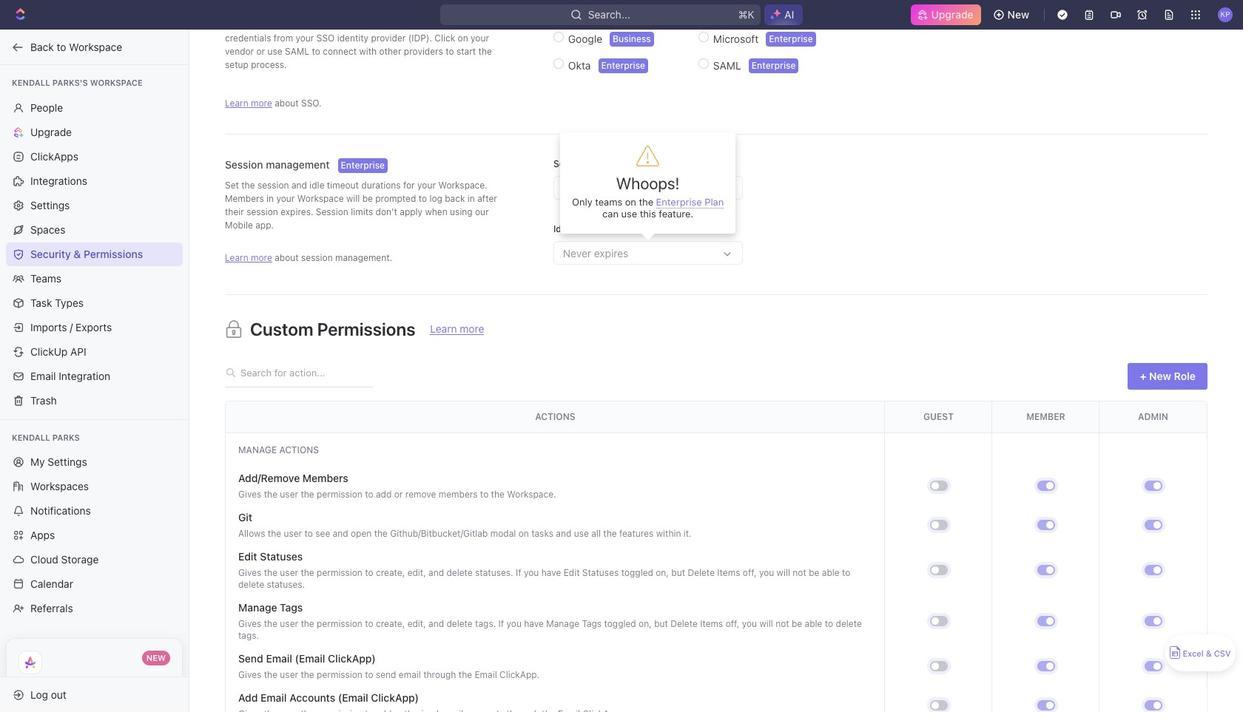 Task type: describe. For each thing, give the bounding box(es) containing it.
email right send
[[266, 653, 292, 665]]

people
[[30, 101, 63, 114]]

1 vertical spatial clickapp)
[[371, 692, 419, 705]]

2 vertical spatial manage
[[546, 619, 580, 630]]

1 vertical spatial new
[[1150, 370, 1172, 383]]

people link
[[6, 96, 183, 120]]

1 horizontal spatial tags
[[582, 619, 602, 630]]

can
[[603, 208, 619, 220]]

⌘k
[[739, 8, 755, 21]]

other
[[379, 46, 401, 57]]

feature.
[[659, 208, 694, 220]]

user for statuses
[[280, 568, 298, 579]]

email integration
[[30, 370, 110, 382]]

add
[[238, 692, 258, 705]]

1 horizontal spatial (email
[[338, 692, 368, 705]]

trash
[[30, 394, 57, 407]]

learn more about sso.
[[225, 98, 322, 109]]

expires.
[[281, 207, 313, 218]]

clickup api link
[[6, 340, 183, 364]]

be for tags
[[792, 619, 802, 630]]

cloud storage
[[30, 554, 99, 566]]

their inside set the session and idle timeout durations for your workspace. members in your workspace will be prompted to log back in after their session expires. session limits don't apply when using our mobile app.
[[225, 207, 244, 218]]

if for statuses
[[516, 568, 521, 579]]

see
[[315, 528, 330, 540]]

search...
[[589, 8, 631, 21]]

if for tags
[[499, 619, 504, 630]]

will for edit statuses
[[777, 568, 790, 579]]

workspaces link
[[6, 475, 183, 499]]

delete for edit statuses
[[688, 568, 715, 579]]

email integration link
[[6, 365, 183, 388]]

imports
[[30, 321, 67, 333]]

gives for add/remove
[[238, 489, 262, 500]]

set the session and idle timeout durations for your workspace. members in your workspace will be prompted to log back in after their session expires. session limits don't apply when using our mobile app.
[[225, 180, 497, 231]]

parks
[[52, 433, 80, 442]]

and inside the "manage tags gives the user the permission to create, edit, and delete tags. if you have manage tags toggled on, but delete items off, you will not be able to delete tags."
[[429, 619, 444, 630]]

be for statuses
[[809, 568, 820, 579]]

learn for learn more about session management.
[[225, 252, 248, 264]]

and right "see"
[[333, 528, 348, 540]]

using inside set the session and idle timeout durations for your workspace. members in your workspace will be prompted to log back in after their session expires. session limits don't apply when using our mobile app.
[[450, 207, 473, 218]]

upgrade for upgrade link to the bottom
[[30, 125, 72, 138]]

security & permissions link
[[6, 242, 183, 266]]

1 vertical spatial upgrade link
[[6, 120, 183, 144]]

email left clickapp.
[[475, 670, 497, 681]]

kendall parks
[[12, 433, 80, 442]]

on, for manage tags
[[639, 619, 652, 630]]

settings link
[[6, 194, 183, 217]]

expires
[[594, 247, 629, 260]]

log out
[[30, 689, 66, 701]]

sso.
[[301, 98, 322, 109]]

be inside set the session and idle timeout durations for your workspace. members in your workspace will be prompted to log back in after their session expires. session limits don't apply when using our mobile app.
[[362, 193, 373, 204]]

csv
[[1214, 649, 1231, 659]]

modal
[[491, 528, 516, 540]]

session management
[[225, 158, 332, 171]]

allows
[[238, 528, 265, 540]]

your up expires.
[[276, 193, 295, 204]]

permission inside send email (email clickapp) gives the user the permission to send email through the email clickapp.
[[317, 670, 363, 681]]

edit, for manage tags
[[408, 619, 426, 630]]

our
[[475, 207, 489, 218]]

clickapp) inside send email (email clickapp) gives the user the permission to send email through the email clickapp.
[[328, 653, 376, 665]]

google
[[568, 33, 603, 45]]

session inside set the session and idle timeout durations for your workspace. members in your workspace will be prompted to log back in after their session expires. session limits don't apply when using our mobile app.
[[316, 207, 349, 218]]

email right add
[[261, 692, 287, 705]]

enterprise up durations
[[341, 160, 385, 171]]

whoops!
[[616, 174, 680, 193]]

idle timeout duration
[[554, 224, 643, 235]]

cloud
[[30, 554, 58, 566]]

delete for manage tags
[[671, 619, 698, 630]]

0 horizontal spatial statuses
[[260, 551, 303, 563]]

Search for action... text field
[[237, 366, 373, 379]]

clickup inside 'link'
[[30, 345, 68, 358]]

permission for tags
[[317, 619, 363, 630]]

about for sso.
[[275, 98, 299, 109]]

+
[[1140, 370, 1147, 383]]

gives for manage
[[238, 619, 262, 630]]

1 horizontal spatial saml
[[713, 59, 742, 72]]

send
[[376, 670, 396, 681]]

0 vertical spatial tags
[[280, 602, 303, 614]]

excel
[[1183, 649, 1204, 659]]

send email (email clickapp) gives the user the permission to send email through the email clickapp.
[[238, 653, 540, 681]]

user for tags
[[280, 619, 298, 630]]

edit, for edit statuses
[[408, 568, 426, 579]]

your right for
[[417, 180, 436, 191]]

git
[[238, 511, 252, 524]]

permission for statuses
[[317, 568, 363, 579]]

imports / exports link
[[6, 316, 183, 339]]

for
[[403, 180, 415, 191]]

after
[[478, 193, 497, 204]]

learn more link for learn more about sso.
[[225, 98, 272, 109]]

security & permissions
[[30, 248, 143, 260]]

0 horizontal spatial in
[[267, 193, 274, 204]]

on inside whoops! only teams on the enterprise plan can use this feature.
[[625, 196, 636, 208]]

have for tags
[[524, 619, 544, 630]]

plan
[[705, 196, 724, 208]]

workspace. inside set the session and idle timeout durations for your workspace. members in your workspace will be prompted to log back in after their session expires. session limits don't apply when using our mobile app.
[[438, 180, 488, 191]]

your up start
[[471, 33, 489, 44]]

idle
[[310, 180, 325, 191]]

session for session duration
[[554, 158, 587, 170]]

not for statuses
[[793, 568, 807, 579]]

2 vertical spatial learn more link
[[430, 322, 484, 335]]

teams
[[30, 272, 61, 285]]

within
[[656, 528, 681, 540]]

only
[[572, 196, 593, 208]]

require
[[225, 19, 257, 30]]

/
[[70, 321, 73, 333]]

use inside git allows the user to see and open the github/bitbucket/gitlab modal on tasks and use all the features within it.
[[574, 528, 589, 540]]

excel & csv link
[[1166, 635, 1236, 672]]

on, for edit statuses
[[656, 568, 669, 579]]

create, for edit statuses
[[376, 568, 405, 579]]

new button
[[987, 3, 1038, 27]]

0 horizontal spatial permissions
[[84, 248, 143, 260]]

to inside button
[[57, 40, 66, 53]]

permission for members
[[317, 489, 363, 500]]

apps link
[[6, 524, 183, 548]]

more for learn more about session management.
[[251, 252, 272, 264]]

connect
[[323, 46, 357, 57]]

email up trash
[[30, 370, 56, 382]]

business
[[613, 33, 651, 44]]

clickapps
[[30, 150, 78, 162]]

able for edit statuses
[[822, 568, 840, 579]]

back to workspace button
[[6, 35, 175, 59]]

off, for edit statuses
[[743, 568, 757, 579]]

teams link
[[6, 267, 183, 291]]

0 vertical spatial session
[[257, 180, 289, 191]]

never
[[563, 247, 591, 260]]

workspace. inside the add/remove members gives the user the permission to add or remove members to the workspace.
[[507, 489, 556, 500]]

learn more about session management.
[[225, 252, 392, 264]]

task types link
[[6, 291, 183, 315]]

kp button
[[1214, 3, 1238, 27]]

prompted
[[375, 193, 416, 204]]

log
[[30, 689, 48, 701]]

learn for learn more about sso.
[[225, 98, 248, 109]]

clickapp.
[[500, 670, 540, 681]]

1 horizontal spatial upgrade link
[[911, 4, 981, 25]]

add/remove members gives the user the permission to add or remove members to the workspace.
[[238, 472, 556, 500]]

and inside edit statuses gives the user the permission to create, edit, and delete statuses. if you have edit statuses toggled on, but delete items off, you will not be able to delete statuses.
[[429, 568, 444, 579]]

1 vertical spatial session
[[247, 207, 278, 218]]

limits
[[351, 207, 373, 218]]

identity
[[337, 33, 369, 44]]

2 vertical spatial session
[[301, 252, 333, 264]]

setup
[[225, 59, 249, 70]]

items for edit statuses
[[717, 568, 740, 579]]

task types
[[30, 296, 84, 309]]

items for manage tags
[[700, 619, 723, 630]]

the inside whoops! only teams on the enterprise plan can use this feature.
[[639, 196, 654, 208]]

user inside send email (email clickapp) gives the user the permission to send email through the email clickapp.
[[280, 670, 298, 681]]

workspace inside button
[[69, 40, 122, 53]]

require workspace members to log in to clickup using their credentials from your sso identity provider (idp). click on your vendor or use saml to connect with other providers to start the setup process.
[[225, 19, 492, 70]]

cloud storage link
[[6, 548, 183, 572]]

provider
[[371, 33, 406, 44]]

0 horizontal spatial new
[[146, 654, 166, 663]]

through
[[423, 670, 456, 681]]

& for csv
[[1206, 649, 1212, 659]]

manage actions
[[238, 445, 319, 456]]

manage for tags
[[238, 602, 277, 614]]

never expires
[[563, 247, 629, 260]]

and inside set the session and idle timeout durations for your workspace. members in your workspace will be prompted to log back in after their session expires. session limits don't apply when using our mobile app.
[[292, 180, 307, 191]]

referrals link
[[6, 597, 183, 621]]

user inside git allows the user to see and open the github/bitbucket/gitlab modal on tasks and use all the features within it.
[[284, 528, 302, 540]]

from
[[274, 33, 293, 44]]

process.
[[251, 59, 287, 70]]

open
[[351, 528, 372, 540]]



Task type: vqa. For each thing, say whether or not it's contained in the screenshot.
after on the top left of page
yes



Task type: locate. For each thing, give the bounding box(es) containing it.
2 vertical spatial be
[[792, 619, 802, 630]]

will inside set the session and idle timeout durations for your workspace. members in your workspace will be prompted to log back in after their session expires. session limits don't apply when using our mobile app.
[[346, 193, 360, 204]]

user inside the "manage tags gives the user the permission to create, edit, and delete tags. if you have manage tags toggled on, but delete items off, you will not be able to delete tags."
[[280, 619, 298, 630]]

in
[[376, 19, 384, 30], [267, 193, 274, 204], [468, 193, 475, 204]]

1 vertical spatial workspace.
[[507, 489, 556, 500]]

start
[[457, 46, 476, 57]]

2 permission from the top
[[317, 568, 363, 579]]

2 gives from the top
[[238, 568, 262, 579]]

members
[[308, 19, 347, 30], [439, 489, 478, 500]]

using inside 'require workspace members to log in to clickup using their credentials from your sso identity provider (idp). click on your vendor or use saml to connect with other providers to start the setup process.'
[[432, 19, 455, 30]]

edit, inside edit statuses gives the user the permission to create, edit, and delete statuses. if you have edit statuses toggled on, but delete items off, you will not be able to delete statuses.
[[408, 568, 426, 579]]

my settings link
[[6, 451, 183, 474]]

members down actions
[[303, 472, 348, 485]]

members down set at left top
[[225, 193, 264, 204]]

1 horizontal spatial on,
[[656, 568, 669, 579]]

permissions down management.
[[317, 319, 416, 340]]

in up app.
[[267, 193, 274, 204]]

use left all
[[574, 528, 589, 540]]

1 about from the top
[[275, 98, 299, 109]]

referrals
[[30, 602, 73, 615]]

0 horizontal spatial or
[[256, 46, 265, 57]]

accounts
[[290, 692, 335, 705]]

use up 'process.'
[[268, 46, 283, 57]]

gives down allows
[[238, 568, 262, 579]]

0 vertical spatial create,
[[376, 568, 405, 579]]

0 vertical spatial on
[[458, 33, 468, 44]]

toggled for tags
[[604, 619, 636, 630]]

& right security
[[74, 248, 81, 260]]

duration down can on the top
[[607, 224, 643, 235]]

permission inside the "manage tags gives the user the permission to create, edit, and delete tags. if you have manage tags toggled on, but delete items off, you will not be able to delete tags."
[[317, 619, 363, 630]]

my settings
[[30, 456, 87, 469]]

session for session management
[[225, 158, 263, 171]]

gives down send
[[238, 670, 262, 681]]

task
[[30, 296, 52, 309]]

1 vertical spatial upgrade
[[30, 125, 72, 138]]

members up git allows the user to see and open the github/bitbucket/gitlab modal on tasks and use all the features within it.
[[439, 489, 478, 500]]

workspace up kendall parks's workspace
[[69, 40, 122, 53]]

timeout inside set the session and idle timeout durations for your workspace. members in your workspace will be prompted to log back in after their session expires. session limits don't apply when using our mobile app.
[[327, 180, 359, 191]]

remove
[[405, 489, 436, 500]]

settings inside the my settings link
[[48, 456, 87, 469]]

on, inside the "manage tags gives the user the permission to create, edit, and delete tags. if you have manage tags toggled on, but delete items off, you will not be able to delete tags."
[[639, 619, 652, 630]]

1 horizontal spatial upgrade
[[931, 8, 974, 21]]

1 vertical spatial or
[[394, 489, 403, 500]]

your left sso
[[296, 33, 314, 44]]

durations
[[361, 180, 401, 191]]

0 vertical spatial duration
[[589, 158, 625, 170]]

will inside the "manage tags gives the user the permission to create, edit, and delete tags. if you have manage tags toggled on, but delete items off, you will not be able to delete tags."
[[760, 619, 773, 630]]

about for session
[[275, 252, 299, 264]]

1 vertical spatial use
[[621, 208, 637, 220]]

not
[[793, 568, 807, 579], [776, 619, 789, 630]]

(idp).
[[408, 33, 432, 44]]

but
[[672, 568, 685, 579], [654, 619, 668, 630]]

toggled inside the "manage tags gives the user the permission to create, edit, and delete tags. if you have manage tags toggled on, but delete items off, you will not be able to delete tags."
[[604, 619, 636, 630]]

0 vertical spatial be
[[362, 193, 373, 204]]

0 vertical spatial learn more link
[[225, 98, 272, 109]]

email
[[30, 370, 56, 382], [266, 653, 292, 665], [475, 670, 497, 681], [261, 692, 287, 705]]

workspace. up tasks
[[507, 489, 556, 500]]

0 vertical spatial edit
[[238, 551, 257, 563]]

or inside the add/remove members gives the user the permission to add or remove members to the workspace.
[[394, 489, 403, 500]]

about
[[275, 98, 299, 109], [275, 252, 299, 264]]

microsoft
[[713, 33, 759, 45]]

their up mobile
[[225, 207, 244, 218]]

guest
[[924, 412, 954, 423]]

enterprise for microsoft
[[769, 33, 813, 44]]

have inside the "manage tags gives the user the permission to create, edit, and delete tags. if you have manage tags toggled on, but delete items off, you will not be able to delete tags."
[[524, 619, 544, 630]]

actions
[[535, 412, 576, 423]]

or up 'process.'
[[256, 46, 265, 57]]

settings down the parks
[[48, 456, 87, 469]]

off,
[[743, 568, 757, 579], [726, 619, 740, 630]]

clickup down imports
[[30, 345, 68, 358]]

0 vertical spatial or
[[256, 46, 265, 57]]

delete inside edit statuses gives the user the permission to create, edit, and delete statuses. if you have edit statuses toggled on, but delete items off, you will not be able to delete statuses.
[[688, 568, 715, 579]]

on left this
[[625, 196, 636, 208]]

1 horizontal spatial statuses
[[582, 568, 619, 579]]

permission up "see"
[[317, 489, 363, 500]]

be inside the "manage tags gives the user the permission to create, edit, and delete tags. if you have manage tags toggled on, but delete items off, you will not be able to delete tags."
[[792, 619, 802, 630]]

2 horizontal spatial in
[[468, 193, 475, 204]]

on,
[[656, 568, 669, 579], [639, 619, 652, 630]]

0 vertical spatial edit,
[[408, 568, 426, 579]]

0 horizontal spatial &
[[74, 248, 81, 260]]

spaces link
[[6, 218, 183, 242]]

gives up git on the left bottom of page
[[238, 489, 262, 500]]

on up start
[[458, 33, 468, 44]]

edit statuses gives the user the permission to create, edit, and delete statuses. if you have edit statuses toggled on, but delete items off, you will not be able to delete statuses.
[[238, 551, 851, 591]]

0 vertical spatial about
[[275, 98, 299, 109]]

clickup up (idp).
[[397, 19, 429, 30]]

more
[[251, 98, 272, 109], [251, 252, 272, 264], [460, 322, 484, 335]]

1 horizontal spatial log
[[430, 193, 443, 204]]

the inside 'require workspace members to log in to clickup using their credentials from your sso identity provider (idp). click on your vendor or use saml to connect with other providers to start the setup process.'
[[479, 46, 492, 57]]

able inside edit statuses gives the user the permission to create, edit, and delete statuses. if you have edit statuses toggled on, but delete items off, you will not be able to delete statuses.
[[822, 568, 840, 579]]

not for tags
[[776, 619, 789, 630]]

gives up send
[[238, 619, 262, 630]]

if inside the "manage tags gives the user the permission to create, edit, and delete tags. if you have manage tags toggled on, but delete items off, you will not be able to delete tags."
[[499, 619, 504, 630]]

off, inside edit statuses gives the user the permission to create, edit, and delete statuses. if you have edit statuses toggled on, but delete items off, you will not be able to delete statuses.
[[743, 568, 757, 579]]

1 vertical spatial &
[[1206, 649, 1212, 659]]

if up clickapp.
[[499, 619, 504, 630]]

upgrade up the clickapps
[[30, 125, 72, 138]]

calendar link
[[6, 573, 183, 597]]

permission up send email (email clickapp) gives the user the permission to send email through the email clickapp.
[[317, 619, 363, 630]]

learn more link for learn more about session management.
[[225, 252, 272, 264]]

but inside the "manage tags gives the user the permission to create, edit, and delete tags. if you have manage tags toggled on, but delete items off, you will not be able to delete tags."
[[654, 619, 668, 630]]

user inside the add/remove members gives the user the permission to add or remove members to the workspace.
[[280, 489, 298, 500]]

clickapp) down send
[[371, 692, 419, 705]]

session left limits
[[316, 207, 349, 218]]

storage
[[61, 554, 99, 566]]

new inside new button
[[1008, 8, 1030, 21]]

custom permissions
[[250, 319, 416, 340]]

items inside edit statuses gives the user the permission to create, edit, and delete statuses. if you have edit statuses toggled on, but delete items off, you will not be able to delete statuses.
[[717, 568, 740, 579]]

upgrade link up clickapps link
[[6, 120, 183, 144]]

1 vertical spatial statuses.
[[267, 580, 305, 591]]

session up only
[[554, 158, 587, 170]]

back to workspace
[[30, 40, 122, 53]]

and down github/bitbucket/gitlab
[[429, 568, 444, 579]]

if inside edit statuses gives the user the permission to create, edit, and delete statuses. if you have edit statuses toggled on, but delete items off, you will not be able to delete statuses.
[[516, 568, 521, 579]]

workspace inside 'require workspace members to log in to clickup using their credentials from your sso identity provider (idp). click on your vendor or use saml to connect with other providers to start the setup process.'
[[259, 19, 306, 30]]

manage for actions
[[238, 445, 277, 456]]

statuses down all
[[582, 568, 619, 579]]

& left csv at the bottom right
[[1206, 649, 1212, 659]]

1 vertical spatial on,
[[639, 619, 652, 630]]

to inside set the session and idle timeout durations for your workspace. members in your workspace will be prompted to log back in after their session expires. session limits don't apply when using our mobile app.
[[419, 193, 427, 204]]

off, for manage tags
[[726, 619, 740, 630]]

gives inside send email (email clickapp) gives the user the permission to send email through the email clickapp.
[[238, 670, 262, 681]]

clickapps link
[[6, 145, 183, 168]]

0 vertical spatial members
[[225, 193, 264, 204]]

will for manage tags
[[760, 619, 773, 630]]

1 horizontal spatial use
[[574, 528, 589, 540]]

have up clickapp.
[[524, 619, 544, 630]]

manage up send
[[238, 602, 277, 614]]

enterprise left plan
[[656, 196, 702, 208]]

types
[[55, 296, 84, 309]]

click
[[435, 33, 455, 44]]

about left sso.
[[275, 98, 299, 109]]

my
[[30, 456, 45, 469]]

enterprise for saml
[[752, 60, 796, 71]]

integration
[[59, 370, 110, 382]]

send
[[238, 653, 263, 665]]

delete inside the "manage tags gives the user the permission to create, edit, and delete tags. if you have manage tags toggled on, but delete items off, you will not be able to delete tags."
[[671, 619, 698, 630]]

clickup inside 'require workspace members to log in to clickup using their credentials from your sso identity provider (idp). click on your vendor or use saml to connect with other providers to start the setup process.'
[[397, 19, 429, 30]]

credentials
[[225, 33, 271, 44]]

manage down edit statuses gives the user the permission to create, edit, and delete statuses. if you have edit statuses toggled on, but delete items off, you will not be able to delete statuses.
[[546, 619, 580, 630]]

gives inside the "manage tags gives the user the permission to create, edit, and delete tags. if you have manage tags toggled on, but delete items off, you will not be able to delete tags."
[[238, 619, 262, 630]]

1 vertical spatial using
[[450, 207, 473, 218]]

timeout right idle in the top left of the page
[[327, 180, 359, 191]]

in left after
[[468, 193, 475, 204]]

1 vertical spatial tags.
[[238, 631, 259, 642]]

session left management.
[[301, 252, 333, 264]]

but for tags
[[654, 619, 668, 630]]

1 vertical spatial permissions
[[317, 319, 416, 340]]

2 kendall from the top
[[12, 433, 50, 442]]

0 vertical spatial if
[[516, 568, 521, 579]]

0 vertical spatial upgrade link
[[911, 4, 981, 25]]

1 horizontal spatial edit
[[564, 568, 580, 579]]

using down the back on the top left of page
[[450, 207, 473, 218]]

0 vertical spatial clickup
[[397, 19, 429, 30]]

session
[[257, 180, 289, 191], [247, 207, 278, 218], [301, 252, 333, 264]]

to inside git allows the user to see and open the github/bitbucket/gitlab modal on tasks and use all the features within it.
[[305, 528, 313, 540]]

able inside the "manage tags gives the user the permission to create, edit, and delete tags. if you have manage tags toggled on, but delete items off, you will not be able to delete tags."
[[805, 619, 823, 630]]

api
[[70, 345, 86, 358]]

timeout up never expires at the top
[[572, 224, 604, 235]]

+ new role
[[1140, 370, 1196, 383]]

log inside set the session and idle timeout durations for your workspace. members in your workspace will be prompted to log back in after their session expires. session limits don't apply when using our mobile app.
[[430, 193, 443, 204]]

about down expires.
[[275, 252, 299, 264]]

log inside 'require workspace members to log in to clickup using their credentials from your sso identity provider (idp). click on your vendor or use saml to connect with other providers to start the setup process.'
[[361, 19, 374, 30]]

(email right accounts
[[338, 692, 368, 705]]

ai
[[785, 8, 795, 21]]

1 horizontal spatial if
[[516, 568, 521, 579]]

learn for learn more
[[430, 322, 457, 335]]

session up app.
[[247, 207, 278, 218]]

0 vertical spatial tags.
[[475, 619, 496, 630]]

1 vertical spatial duration
[[607, 224, 643, 235]]

2 horizontal spatial use
[[621, 208, 637, 220]]

saml
[[285, 46, 309, 57], [713, 59, 742, 72]]

1 vertical spatial learn more link
[[225, 252, 272, 264]]

apps
[[30, 529, 55, 542]]

create, inside edit statuses gives the user the permission to create, edit, and delete statuses. if you have edit statuses toggled on, but delete items off, you will not be able to delete statuses.
[[376, 568, 405, 579]]

1 vertical spatial off,
[[726, 619, 740, 630]]

0 horizontal spatial will
[[346, 193, 360, 204]]

or right add
[[394, 489, 403, 500]]

mobile
[[225, 220, 253, 231]]

on left tasks
[[519, 528, 529, 540]]

0 vertical spatial log
[[361, 19, 374, 30]]

git allows the user to see and open the github/bitbucket/gitlab modal on tasks and use all the features within it.
[[238, 511, 692, 540]]

0 vertical spatial settings
[[30, 199, 70, 211]]

but inside edit statuses gives the user the permission to create, edit, and delete statuses. if you have edit statuses toggled on, but delete items off, you will not be able to delete statuses.
[[672, 568, 685, 579]]

gives
[[238, 489, 262, 500], [238, 568, 262, 579], [238, 619, 262, 630], [238, 670, 262, 681]]

app.
[[255, 220, 274, 231]]

kendall parks's workspace
[[12, 78, 143, 87]]

toggled inside edit statuses gives the user the permission to create, edit, and delete statuses. if you have edit statuses toggled on, but delete items off, you will not be able to delete statuses.
[[621, 568, 653, 579]]

settings up spaces
[[30, 199, 70, 211]]

log out button
[[6, 684, 176, 707]]

features
[[619, 528, 654, 540]]

in up provider
[[376, 19, 384, 30]]

1 horizontal spatial new
[[1008, 8, 1030, 21]]

1 horizontal spatial statuses.
[[475, 568, 513, 579]]

0 vertical spatial permissions
[[84, 248, 143, 260]]

gives for edit
[[238, 568, 262, 579]]

0 horizontal spatial upgrade link
[[6, 120, 183, 144]]

on inside git allows the user to see and open the github/bitbucket/gitlab modal on tasks and use all the features within it.
[[519, 528, 529, 540]]

more for learn more about sso.
[[251, 98, 272, 109]]

set
[[225, 180, 239, 191]]

permission down "see"
[[317, 568, 363, 579]]

workspace.
[[438, 180, 488, 191], [507, 489, 556, 500]]

0 vertical spatial able
[[822, 568, 840, 579]]

able
[[822, 568, 840, 579], [805, 619, 823, 630]]

workspace up "from"
[[259, 19, 306, 30]]

edit up the "manage tags gives the user the permission to create, edit, and delete tags. if you have manage tags toggled on, but delete items off, you will not be able to delete tags."
[[564, 568, 580, 579]]

in inside 'require workspace members to log in to clickup using their credentials from your sso identity provider (idp). click on your vendor or use saml to connect with other providers to start the setup process.'
[[376, 19, 384, 30]]

members inside the add/remove members gives the user the permission to add or remove members to the workspace.
[[439, 489, 478, 500]]

admin
[[1138, 412, 1169, 423]]

2 vertical spatial more
[[460, 322, 484, 335]]

0 horizontal spatial not
[[776, 619, 789, 630]]

and left idle in the top left of the page
[[292, 180, 307, 191]]

workspace
[[259, 19, 306, 30], [69, 40, 122, 53], [90, 78, 143, 87], [297, 193, 344, 204]]

create, for manage tags
[[376, 619, 405, 630]]

off, inside the "manage tags gives the user the permission to create, edit, and delete tags. if you have manage tags toggled on, but delete items off, you will not be able to delete tags."
[[726, 619, 740, 630]]

have for statuses
[[542, 568, 561, 579]]

1 vertical spatial log
[[430, 193, 443, 204]]

enterprise for okta
[[601, 60, 645, 71]]

1 horizontal spatial be
[[792, 619, 802, 630]]

enterprise down business
[[601, 60, 645, 71]]

enterprise down microsoft
[[752, 60, 796, 71]]

0 horizontal spatial workspace.
[[438, 180, 488, 191]]

log up when
[[430, 193, 443, 204]]

or inside 'require workspace members to log in to clickup using their credentials from your sso identity provider (idp). click on your vendor or use saml to connect with other providers to start the setup process.'
[[256, 46, 265, 57]]

add email accounts (email clickapp)
[[238, 692, 419, 705]]

2 horizontal spatial session
[[554, 158, 587, 170]]

members inside set the session and idle timeout durations for your workspace. members in your workspace will be prompted to log back in after their session expires. session limits don't apply when using our mobile app.
[[225, 193, 264, 204]]

& for permissions
[[74, 248, 81, 260]]

0 horizontal spatial but
[[654, 619, 668, 630]]

security
[[30, 248, 71, 260]]

spaces
[[30, 223, 65, 236]]

0 horizontal spatial on,
[[639, 619, 652, 630]]

if down 'modal' on the left of page
[[516, 568, 521, 579]]

0 vertical spatial but
[[672, 568, 685, 579]]

saml inside 'require workspace members to log in to clickup using their credentials from your sso identity provider (idp). click on your vendor or use saml to connect with other providers to start the setup process.'
[[285, 46, 309, 57]]

create, up send email (email clickapp) gives the user the permission to send email through the email clickapp.
[[376, 619, 405, 630]]

1 create, from the top
[[376, 568, 405, 579]]

1 vertical spatial if
[[499, 619, 504, 630]]

using up the click
[[432, 19, 455, 30]]

1 kendall from the top
[[12, 78, 50, 87]]

integrations
[[30, 174, 87, 187]]

edit, inside the "manage tags gives the user the permission to create, edit, and delete tags. if you have manage tags toggled on, but delete items off, you will not be able to delete tags."
[[408, 619, 426, 630]]

to inside send email (email clickapp) gives the user the permission to send email through the email clickapp.
[[365, 670, 373, 681]]

session down the session management
[[257, 180, 289, 191]]

0 vertical spatial statuses.
[[475, 568, 513, 579]]

gives inside edit statuses gives the user the permission to create, edit, and delete statuses. if you have edit statuses toggled on, but delete items off, you will not be able to delete statuses.
[[238, 568, 262, 579]]

workspace down idle in the top left of the page
[[297, 193, 344, 204]]

1 horizontal spatial permissions
[[317, 319, 416, 340]]

their inside 'require workspace members to log in to clickup using their credentials from your sso identity provider (idp). click on your vendor or use saml to connect with other providers to start the setup process.'
[[457, 19, 476, 30]]

and up 'through'
[[429, 619, 444, 630]]

members inside 'require workspace members to log in to clickup using their credentials from your sso identity provider (idp). click on your vendor or use saml to connect with other providers to start the setup process.'
[[308, 19, 347, 30]]

toggled for statuses
[[621, 568, 653, 579]]

new
[[1008, 8, 1030, 21], [1150, 370, 1172, 383], [146, 654, 166, 663]]

2 vertical spatial will
[[760, 619, 773, 630]]

not inside edit statuses gives the user the permission to create, edit, and delete statuses. if you have edit statuses toggled on, but delete items off, you will not be able to delete statuses.
[[793, 568, 807, 579]]

not inside the "manage tags gives the user the permission to create, edit, and delete tags. if you have manage tags toggled on, but delete items off, you will not be able to delete tags."
[[776, 619, 789, 630]]

1 vertical spatial will
[[777, 568, 790, 579]]

or
[[256, 46, 265, 57], [394, 489, 403, 500]]

2 horizontal spatial be
[[809, 568, 820, 579]]

1 horizontal spatial will
[[760, 619, 773, 630]]

0 vertical spatial have
[[542, 568, 561, 579]]

0 vertical spatial toggled
[[621, 568, 653, 579]]

learn
[[225, 98, 248, 109], [225, 252, 248, 264], [430, 322, 457, 335]]

1 vertical spatial members
[[439, 489, 478, 500]]

2 create, from the top
[[376, 619, 405, 630]]

the inside set the session and idle timeout durations for your workspace. members in your workspace will be prompted to log back in after their session expires. session limits don't apply when using our mobile app.
[[241, 180, 255, 191]]

1 vertical spatial edit
[[564, 568, 580, 579]]

kendall
[[12, 78, 50, 87], [12, 433, 50, 442]]

enterprise down the "ai"
[[769, 33, 813, 44]]

and right tasks
[[556, 528, 572, 540]]

upgrade link left new button
[[911, 4, 981, 25]]

but for statuses
[[672, 568, 685, 579]]

session duration
[[554, 158, 625, 170]]

back
[[30, 40, 54, 53]]

saml down microsoft
[[713, 59, 742, 72]]

saml down "from"
[[285, 46, 309, 57]]

have inside edit statuses gives the user the permission to create, edit, and delete statuses. if you have edit statuses toggled on, but delete items off, you will not be able to delete statuses.
[[542, 568, 561, 579]]

more for learn more
[[460, 322, 484, 335]]

1 gives from the top
[[238, 489, 262, 500]]

0 horizontal spatial session
[[225, 158, 263, 171]]

create,
[[376, 568, 405, 579], [376, 619, 405, 630]]

edit down allows
[[238, 551, 257, 563]]

clickapp)
[[328, 653, 376, 665], [371, 692, 419, 705]]

settings
[[30, 199, 70, 211], [48, 456, 87, 469]]

0 vertical spatial their
[[457, 19, 476, 30]]

permissions down 'spaces' link
[[84, 248, 143, 260]]

user for members
[[280, 489, 298, 500]]

edit, up send email (email clickapp) gives the user the permission to send email through the email clickapp.
[[408, 619, 426, 630]]

0 vertical spatial using
[[432, 19, 455, 30]]

manage up the add/remove
[[238, 445, 277, 456]]

1 vertical spatial not
[[776, 619, 789, 630]]

1 permission from the top
[[317, 489, 363, 500]]

items inside the "manage tags gives the user the permission to create, edit, and delete tags. if you have manage tags toggled on, but delete items off, you will not be able to delete tags."
[[700, 619, 723, 630]]

upgrade left new button
[[931, 8, 974, 21]]

integrations link
[[6, 169, 183, 193]]

on, inside edit statuses gives the user the permission to create, edit, and delete statuses. if you have edit statuses toggled on, but delete items off, you will not be able to delete statuses.
[[656, 568, 669, 579]]

0 vertical spatial manage
[[238, 445, 277, 456]]

3 permission from the top
[[317, 619, 363, 630]]

use inside 'require workspace members to log in to clickup using their credentials from your sso identity provider (idp). click on your vendor or use saml to connect with other providers to start the setup process.'
[[268, 46, 283, 57]]

4 permission from the top
[[317, 670, 363, 681]]

members inside the add/remove members gives the user the permission to add or remove members to the workspace.
[[303, 472, 348, 485]]

be inside edit statuses gives the user the permission to create, edit, and delete statuses. if you have edit statuses toggled on, but delete items off, you will not be able to delete statuses.
[[809, 568, 820, 579]]

0 horizontal spatial their
[[225, 207, 244, 218]]

1 vertical spatial toggled
[[604, 619, 636, 630]]

tags.
[[475, 619, 496, 630], [238, 631, 259, 642]]

1 horizontal spatial off,
[[743, 568, 757, 579]]

2 horizontal spatial new
[[1150, 370, 1172, 383]]

github/bitbucket/gitlab
[[390, 528, 488, 540]]

will inside edit statuses gives the user the permission to create, edit, and delete statuses. if you have edit statuses toggled on, but delete items off, you will not be able to delete statuses.
[[777, 568, 790, 579]]

0 horizontal spatial upgrade
[[30, 125, 72, 138]]

permission up the add email accounts (email clickapp) at the bottom of the page
[[317, 670, 363, 681]]

gives inside the add/remove members gives the user the permission to add or remove members to the workspace.
[[238, 489, 262, 500]]

workspace inside set the session and idle timeout durations for your workspace. members in your workspace will be prompted to log back in after their session expires. session limits don't apply when using our mobile app.
[[297, 193, 344, 204]]

have down tasks
[[542, 568, 561, 579]]

upgrade
[[931, 8, 974, 21], [30, 125, 72, 138]]

on inside 'require workspace members to log in to clickup using their credentials from your sso identity provider (idp). click on your vendor or use saml to connect with other providers to start the setup process.'
[[458, 33, 468, 44]]

log up identity on the left
[[361, 19, 374, 30]]

1 horizontal spatial not
[[793, 568, 807, 579]]

1 vertical spatial delete
[[671, 619, 698, 630]]

use right can on the top
[[621, 208, 637, 220]]

user inside edit statuses gives the user the permission to create, edit, and delete statuses. if you have edit statuses toggled on, but delete items off, you will not be able to delete statuses.
[[280, 568, 298, 579]]

(email up accounts
[[295, 653, 325, 665]]

members up sso
[[308, 19, 347, 30]]

upgrade for the right upgrade link
[[931, 8, 974, 21]]

kendall up people on the top of the page
[[12, 78, 50, 87]]

0 horizontal spatial timeout
[[327, 180, 359, 191]]

0 horizontal spatial use
[[268, 46, 283, 57]]

workspace up people link
[[90, 78, 143, 87]]

duration up teams
[[589, 158, 625, 170]]

0 horizontal spatial saml
[[285, 46, 309, 57]]

use inside whoops! only teams on the enterprise plan can use this feature.
[[621, 208, 637, 220]]

1 vertical spatial tags
[[582, 619, 602, 630]]

workspaces
[[30, 480, 89, 493]]

statuses down allows
[[260, 551, 303, 563]]

enterprise inside whoops! only teams on the enterprise plan can use this feature.
[[656, 196, 702, 208]]

1 horizontal spatial tags.
[[475, 619, 496, 630]]

2 about from the top
[[275, 252, 299, 264]]

workspace. up the back on the top left of page
[[438, 180, 488, 191]]

2 edit, from the top
[[408, 619, 426, 630]]

kendall up 'my'
[[12, 433, 50, 442]]

ai button
[[765, 4, 803, 25]]

0 vertical spatial workspace.
[[438, 180, 488, 191]]

their up start
[[457, 19, 476, 30]]

whoops! only teams on the enterprise plan can use this feature.
[[572, 174, 724, 220]]

timeout
[[327, 180, 359, 191], [572, 224, 604, 235]]

1 vertical spatial settings
[[48, 456, 87, 469]]

3 gives from the top
[[238, 619, 262, 630]]

statuses
[[260, 551, 303, 563], [582, 568, 619, 579]]

1 vertical spatial be
[[809, 568, 820, 579]]

1 horizontal spatial timeout
[[572, 224, 604, 235]]

1 horizontal spatial &
[[1206, 649, 1212, 659]]

clickapp) up the add email accounts (email clickapp) at the bottom of the page
[[328, 653, 376, 665]]

session up set at left top
[[225, 158, 263, 171]]

permission inside the add/remove members gives the user the permission to add or remove members to the workspace.
[[317, 489, 363, 500]]

custom
[[250, 319, 314, 340]]

kendall for my settings
[[12, 433, 50, 442]]

1 vertical spatial clickup
[[30, 345, 68, 358]]

don't
[[376, 207, 397, 218]]

create, inside the "manage tags gives the user the permission to create, edit, and delete tags. if you have manage tags toggled on, but delete items off, you will not be able to delete tags."
[[376, 619, 405, 630]]

settings inside settings link
[[30, 199, 70, 211]]

permission inside edit statuses gives the user the permission to create, edit, and delete statuses. if you have edit statuses toggled on, but delete items off, you will not be able to delete statuses.
[[317, 568, 363, 579]]

0 horizontal spatial off,
[[726, 619, 740, 630]]

excel & csv
[[1183, 649, 1231, 659]]

when
[[425, 207, 448, 218]]

4 gives from the top
[[238, 670, 262, 681]]

able for manage tags
[[805, 619, 823, 630]]

kendall for people
[[12, 78, 50, 87]]

1 edit, from the top
[[408, 568, 426, 579]]

(email inside send email (email clickapp) gives the user the permission to send email through the email clickapp.
[[295, 653, 325, 665]]

0 vertical spatial not
[[793, 568, 807, 579]]

2 vertical spatial new
[[146, 654, 166, 663]]

create, down github/bitbucket/gitlab
[[376, 568, 405, 579]]

0 horizontal spatial tags
[[280, 602, 303, 614]]

edit, down github/bitbucket/gitlab
[[408, 568, 426, 579]]

their
[[457, 19, 476, 30], [225, 207, 244, 218]]

kp
[[1221, 10, 1231, 19]]

duration
[[589, 158, 625, 170], [607, 224, 643, 235]]

providers
[[404, 46, 443, 57]]



